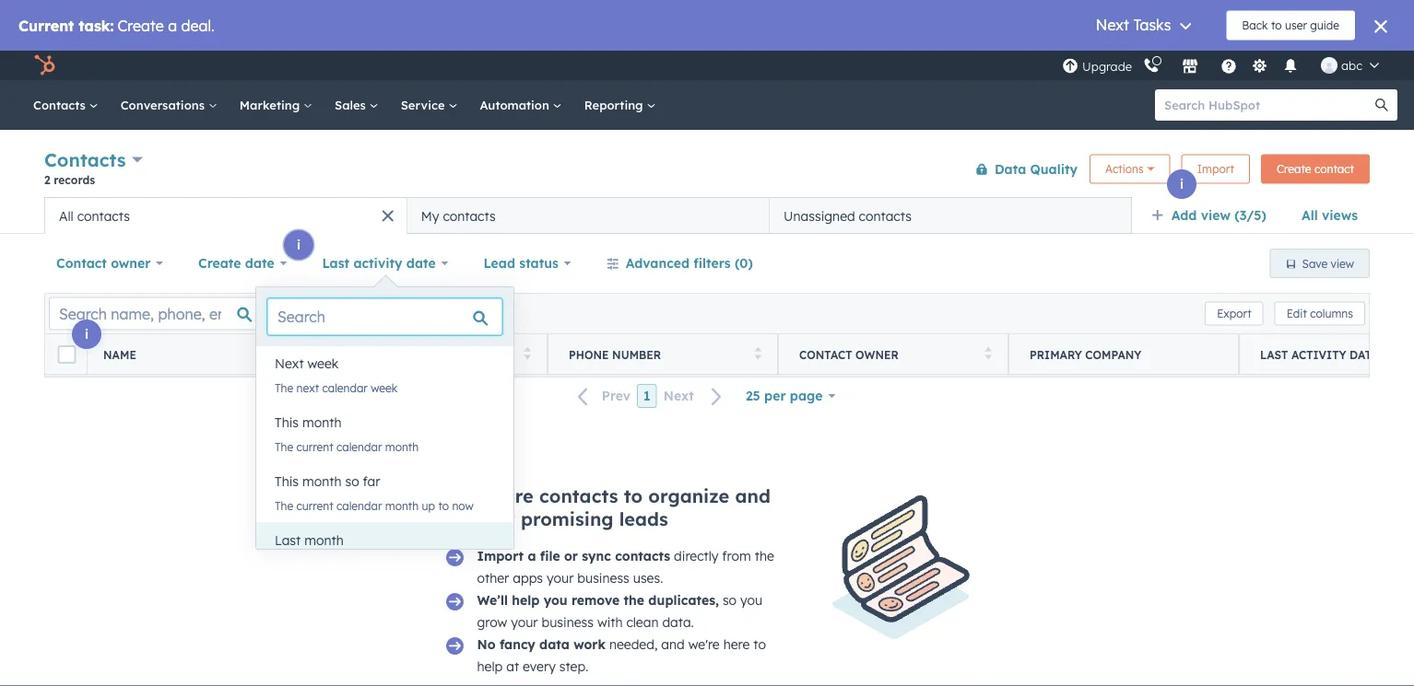 Task type: locate. For each thing, give the bounding box(es) containing it.
primary company
[[1030, 348, 1142, 362]]

a
[[528, 549, 536, 565]]

this up last month at the bottom left
[[275, 474, 299, 490]]

1 horizontal spatial import
[[1197, 162, 1234, 176]]

directly from the other apps your business uses.
[[477, 549, 774, 587]]

2 vertical spatial i button
[[72, 320, 101, 349]]

calendar down far
[[336, 499, 382, 513]]

last activity date
[[322, 255, 436, 271]]

view inside popup button
[[1201, 207, 1231, 224]]

0 vertical spatial i button
[[1167, 170, 1197, 199]]

current down the next
[[296, 440, 333, 454]]

activity
[[353, 255, 402, 271]]

contacts up import a file or sync contacts
[[539, 485, 618, 508]]

2 press to sort. image from the left
[[524, 347, 531, 360]]

last activity date button
[[310, 245, 460, 282]]

page
[[790, 388, 823, 404]]

remove
[[572, 593, 620, 609]]

2 horizontal spatial last
[[1260, 348, 1288, 362]]

1 horizontal spatial date
[[406, 255, 436, 271]]

view
[[1201, 207, 1231, 224], [1331, 257, 1354, 271]]

apps
[[513, 571, 543, 587]]

organize
[[648, 485, 730, 508]]

the down next week the next calendar week
[[275, 440, 293, 454]]

1 vertical spatial create
[[198, 255, 241, 271]]

create for create date
[[198, 255, 241, 271]]

1 vertical spatial current
[[296, 499, 333, 513]]

1 vertical spatial add
[[444, 485, 480, 508]]

this for this month
[[275, 415, 299, 431]]

1 horizontal spatial next
[[663, 388, 694, 404]]

2 vertical spatial calendar
[[336, 499, 382, 513]]

0 horizontal spatial view
[[1201, 207, 1231, 224]]

business up data
[[542, 615, 594, 631]]

i button left name
[[72, 320, 101, 349]]

add right up
[[444, 485, 480, 508]]

month left up
[[385, 499, 419, 513]]

and inside 'add more contacts to organize and identify promising leads'
[[735, 485, 771, 508]]

0 vertical spatial owner
[[111, 255, 151, 271]]

advanced filters (0)
[[626, 255, 753, 271]]

calendar
[[322, 381, 368, 395], [336, 440, 382, 454], [336, 499, 382, 513]]

next week the next calendar week
[[275, 356, 397, 395]]

marketing link
[[228, 80, 324, 130]]

actions
[[1105, 162, 1144, 176]]

all down 2 records
[[59, 208, 73, 224]]

press to sort. element left the phone
[[524, 347, 531, 363]]

1 horizontal spatial to
[[624, 485, 643, 508]]

import inside button
[[1197, 162, 1234, 176]]

i down all contacts button
[[297, 237, 301, 253]]

0 vertical spatial business
[[577, 571, 629, 587]]

2 all from the left
[[59, 208, 73, 224]]

1 vertical spatial and
[[661, 637, 685, 653]]

1 vertical spatial contact
[[799, 348, 852, 362]]

2 you from the left
[[740, 593, 763, 609]]

create left contact
[[1277, 162, 1311, 176]]

1 horizontal spatial and
[[735, 485, 771, 508]]

actions button
[[1090, 154, 1171, 184]]

1 horizontal spatial add
[[1172, 207, 1197, 224]]

so inside so you grow your business with clean data.
[[723, 593, 737, 609]]

4 press to sort. image from the left
[[985, 347, 992, 360]]

0 vertical spatial week
[[307, 356, 339, 372]]

1 vertical spatial last
[[1260, 348, 1288, 362]]

2 vertical spatial last
[[275, 533, 301, 549]]

1 horizontal spatial the
[[755, 549, 774, 565]]

1 vertical spatial contact owner
[[799, 348, 899, 362]]

i button up add view (3/5)
[[1167, 170, 1197, 199]]

business up we'll help you remove the duplicates, at the bottom of page
[[577, 571, 629, 587]]

create for create contact
[[1277, 162, 1311, 176]]

month down the next
[[302, 415, 342, 431]]

week up this month button
[[371, 381, 397, 395]]

i
[[1180, 176, 1184, 192], [297, 237, 301, 253], [85, 326, 89, 342]]

contacts for unassigned contacts
[[859, 208, 912, 224]]

1
[[644, 388, 651, 404]]

next right 1 button
[[663, 388, 694, 404]]

so
[[345, 474, 359, 490], [723, 593, 737, 609]]

number
[[612, 348, 661, 362]]

0 vertical spatial help
[[512, 593, 540, 609]]

1 date from the left
[[245, 255, 274, 271]]

the inside next week the next calendar week
[[275, 381, 293, 395]]

your up fancy at the left bottom of the page
[[511, 615, 538, 631]]

next inside button
[[663, 388, 694, 404]]

view inside button
[[1331, 257, 1354, 271]]

1 vertical spatial owner
[[856, 348, 899, 362]]

this down the next
[[275, 415, 299, 431]]

add down the import button
[[1172, 207, 1197, 224]]

add for add more contacts to organize and identify promising leads
[[444, 485, 480, 508]]

import button
[[1182, 154, 1250, 184]]

1 horizontal spatial owner
[[856, 348, 899, 362]]

0 vertical spatial contact owner
[[56, 255, 151, 271]]

export
[[1217, 307, 1252, 321]]

week
[[307, 356, 339, 372], [371, 381, 397, 395]]

with
[[597, 615, 623, 631]]

automation link
[[469, 80, 573, 130]]

all contacts button
[[44, 197, 407, 234]]

next up the next
[[275, 356, 304, 372]]

3 the from the top
[[275, 499, 293, 513]]

0 horizontal spatial help
[[477, 659, 503, 675]]

press to sort. element
[[294, 347, 301, 363], [524, 347, 531, 363], [755, 347, 761, 363], [985, 347, 992, 363]]

1 vertical spatial business
[[542, 615, 594, 631]]

0 vertical spatial i
[[1180, 176, 1184, 192]]

1 horizontal spatial so
[[723, 593, 737, 609]]

next for next week the next calendar week
[[275, 356, 304, 372]]

the left the next
[[275, 381, 293, 395]]

week up the next
[[307, 356, 339, 372]]

contact up page
[[799, 348, 852, 362]]

import a file or sync contacts
[[477, 549, 670, 565]]

0 horizontal spatial the
[[624, 593, 644, 609]]

the
[[275, 381, 293, 395], [275, 440, 293, 454], [275, 499, 293, 513]]

import up add view (3/5)
[[1197, 162, 1234, 176]]

2 this from the top
[[275, 474, 299, 490]]

2 vertical spatial the
[[275, 499, 293, 513]]

calendar inside this month the current calendar month
[[336, 440, 382, 454]]

1 button
[[637, 384, 657, 408]]

date inside last activity date 'dropdown button'
[[406, 255, 436, 271]]

month up this month so far button on the left bottom of page
[[385, 440, 419, 454]]

primary company column header
[[1009, 335, 1240, 375]]

press to sort. image left the phone
[[524, 347, 531, 360]]

every
[[523, 659, 556, 675]]

unassigned contacts button
[[769, 197, 1132, 234]]

0 horizontal spatial create
[[198, 255, 241, 271]]

to right up
[[438, 499, 449, 513]]

1 this from the top
[[275, 415, 299, 431]]

1 vertical spatial the
[[275, 440, 293, 454]]

1 vertical spatial your
[[511, 615, 538, 631]]

business inside directly from the other apps your business uses.
[[577, 571, 629, 587]]

so up here
[[723, 593, 737, 609]]

2 vertical spatial i
[[85, 326, 89, 342]]

0 horizontal spatial i button
[[72, 320, 101, 349]]

the right from
[[755, 549, 774, 565]]

0 horizontal spatial next
[[275, 356, 304, 372]]

lead status
[[483, 255, 559, 271]]

contacts up records
[[44, 148, 126, 171]]

data quality button
[[963, 151, 1079, 188]]

help button
[[1213, 51, 1245, 80]]

conversations
[[120, 97, 208, 112]]

press to sort. image for email
[[524, 347, 531, 360]]

contact owner up page
[[799, 348, 899, 362]]

0 vertical spatial contact
[[56, 255, 107, 271]]

settings image
[[1251, 59, 1268, 75]]

0 horizontal spatial import
[[477, 549, 524, 565]]

press to sort. image
[[294, 347, 301, 360], [524, 347, 531, 360], [755, 347, 761, 360], [985, 347, 992, 360]]

automation
[[480, 97, 553, 112]]

calendar inside next week the next calendar week
[[322, 381, 368, 395]]

1 vertical spatial calendar
[[336, 440, 382, 454]]

help down no
[[477, 659, 503, 675]]

to
[[624, 485, 643, 508], [438, 499, 449, 513], [753, 637, 766, 653]]

next
[[275, 356, 304, 372], [663, 388, 694, 404]]

the up last month at the bottom left
[[275, 499, 293, 513]]

0 vertical spatial and
[[735, 485, 771, 508]]

last for last activity date
[[322, 255, 349, 271]]

contacts for my contacts
[[443, 208, 496, 224]]

service link
[[390, 80, 469, 130]]

menu
[[1060, 51, 1392, 80]]

0 horizontal spatial last
[[275, 533, 301, 549]]

1 press to sort. image from the left
[[294, 347, 301, 360]]

1 the from the top
[[275, 381, 293, 395]]

no
[[477, 637, 496, 653]]

date down all contacts button
[[245, 255, 274, 271]]

press to sort. image left primary
[[985, 347, 992, 360]]

press to sort. element for contact owner
[[985, 347, 992, 363]]

2 records
[[44, 173, 95, 187]]

gary orlando image
[[1321, 57, 1338, 74]]

0 vertical spatial create
[[1277, 162, 1311, 176]]

0 horizontal spatial i
[[85, 326, 89, 342]]

0 horizontal spatial contact owner
[[56, 255, 151, 271]]

current up last month at the bottom left
[[296, 499, 333, 513]]

0 vertical spatial add
[[1172, 207, 1197, 224]]

export button
[[1205, 302, 1264, 326]]

help down "apps"
[[512, 593, 540, 609]]

menu containing abc
[[1060, 51, 1392, 80]]

1 vertical spatial this
[[275, 474, 299, 490]]

4 press to sort. element from the left
[[985, 347, 992, 363]]

contacts right unassigned
[[859, 208, 912, 224]]

you down from
[[740, 593, 763, 609]]

i up add view (3/5) popup button
[[1180, 176, 1184, 192]]

edit
[[1287, 307, 1307, 321]]

1 vertical spatial the
[[624, 593, 644, 609]]

1 vertical spatial i
[[297, 237, 301, 253]]

0 vertical spatial so
[[345, 474, 359, 490]]

contacts
[[77, 208, 130, 224], [443, 208, 496, 224], [859, 208, 912, 224], [539, 485, 618, 508], [615, 549, 670, 565]]

next inside next week the next calendar week
[[275, 356, 304, 372]]

3 press to sort. element from the left
[[755, 347, 761, 363]]

0 horizontal spatial owner
[[111, 255, 151, 271]]

help image
[[1221, 59, 1237, 76]]

last inside 'dropdown button'
[[322, 255, 349, 271]]

calendar up far
[[336, 440, 382, 454]]

or
[[564, 549, 578, 565]]

1 horizontal spatial view
[[1331, 257, 1354, 271]]

press to sort. image for phone number
[[755, 347, 761, 360]]

0 horizontal spatial you
[[544, 593, 568, 609]]

0 horizontal spatial add
[[444, 485, 480, 508]]

prev
[[602, 388, 631, 404]]

up
[[422, 499, 435, 513]]

upgrade image
[[1062, 59, 1079, 75]]

the up "clean"
[[624, 593, 644, 609]]

2 horizontal spatial to
[[753, 637, 766, 653]]

0 horizontal spatial week
[[307, 356, 339, 372]]

3 press to sort. image from the left
[[755, 347, 761, 360]]

0 vertical spatial current
[[296, 440, 333, 454]]

the inside this month so far the current calendar month up to now
[[275, 499, 293, 513]]

0 vertical spatial import
[[1197, 162, 1234, 176]]

contact down all contacts
[[56, 255, 107, 271]]

i button
[[1167, 170, 1197, 199], [284, 230, 313, 260], [72, 320, 101, 349]]

and down 'data.'
[[661, 637, 685, 653]]

press to sort. element up the next
[[294, 347, 301, 363]]

to right here
[[753, 637, 766, 653]]

so you grow your business with clean data.
[[477, 593, 763, 631]]

so inside this month so far the current calendar month up to now
[[345, 474, 359, 490]]

i down the contact owner 'popup button'
[[85, 326, 89, 342]]

1 vertical spatial contacts
[[44, 148, 126, 171]]

1 vertical spatial week
[[371, 381, 397, 395]]

owner inside the contact owner 'popup button'
[[111, 255, 151, 271]]

1 all from the left
[[1302, 207, 1318, 224]]

owner
[[111, 255, 151, 271], [856, 348, 899, 362]]

to left organize
[[624, 485, 643, 508]]

reporting link
[[573, 80, 667, 130]]

contacts down hubspot 'link'
[[33, 97, 89, 112]]

1 horizontal spatial contact
[[799, 348, 852, 362]]

0 horizontal spatial so
[[345, 474, 359, 490]]

0 vertical spatial this
[[275, 415, 299, 431]]

and up from
[[735, 485, 771, 508]]

add inside 'add more contacts to organize and identify promising leads'
[[444, 485, 480, 508]]

contacts down records
[[77, 208, 130, 224]]

0 horizontal spatial all
[[59, 208, 73, 224]]

add for add view (3/5)
[[1172, 207, 1197, 224]]

all left views
[[1302, 207, 1318, 224]]

1 vertical spatial view
[[1331, 257, 1354, 271]]

date right activity
[[406, 255, 436, 271]]

1 vertical spatial import
[[477, 549, 524, 565]]

your down file
[[547, 571, 574, 587]]

2 current from the top
[[296, 499, 333, 513]]

1 horizontal spatial all
[[1302, 207, 1318, 224]]

press to sort. element up 25
[[755, 347, 761, 363]]

press to sort. image up the next
[[294, 347, 301, 360]]

create inside popup button
[[198, 255, 241, 271]]

last inside button
[[275, 533, 301, 549]]

2 press to sort. element from the left
[[524, 347, 531, 363]]

list box
[[256, 346, 514, 582]]

the inside this month the current calendar month
[[275, 440, 293, 454]]

from
[[722, 549, 751, 565]]

contacts right my
[[443, 208, 496, 224]]

1 horizontal spatial contact owner
[[799, 348, 899, 362]]

0 horizontal spatial your
[[511, 615, 538, 631]]

1 horizontal spatial i button
[[284, 230, 313, 260]]

0 vertical spatial your
[[547, 571, 574, 587]]

next for next
[[663, 388, 694, 404]]

0 horizontal spatial contact
[[56, 255, 107, 271]]

pagination navigation
[[567, 384, 734, 409]]

last month button
[[256, 523, 514, 560]]

0 vertical spatial view
[[1201, 207, 1231, 224]]

1 horizontal spatial your
[[547, 571, 574, 587]]

2 date from the left
[[406, 255, 436, 271]]

contacts inside popup button
[[44, 148, 126, 171]]

1 vertical spatial so
[[723, 593, 737, 609]]

add
[[1172, 207, 1197, 224], [444, 485, 480, 508]]

0 vertical spatial last
[[322, 255, 349, 271]]

import up other
[[477, 549, 524, 565]]

1 current from the top
[[296, 440, 333, 454]]

you left remove
[[544, 593, 568, 609]]

1 horizontal spatial create
[[1277, 162, 1311, 176]]

25 per page
[[746, 388, 823, 404]]

0 vertical spatial calendar
[[322, 381, 368, 395]]

0 vertical spatial next
[[275, 356, 304, 372]]

1 horizontal spatial last
[[322, 255, 349, 271]]

this inside this month the current calendar month
[[275, 415, 299, 431]]

add inside add view (3/5) popup button
[[1172, 207, 1197, 224]]

to inside needed, and we're here to help at every step.
[[753, 637, 766, 653]]

create down all contacts button
[[198, 255, 241, 271]]

0 vertical spatial the
[[755, 549, 774, 565]]

lead
[[483, 255, 515, 271]]

view right save
[[1331, 257, 1354, 271]]

last
[[322, 255, 349, 271], [1260, 348, 1288, 362], [275, 533, 301, 549]]

calendar down email
[[322, 381, 368, 395]]

i button right create date
[[284, 230, 313, 260]]

contact owner down all contacts
[[56, 255, 151, 271]]

1 horizontal spatial week
[[371, 381, 397, 395]]

save view
[[1302, 257, 1354, 271]]

0 horizontal spatial and
[[661, 637, 685, 653]]

month left far
[[302, 474, 342, 490]]

2
[[44, 173, 50, 187]]

contact inside 'popup button'
[[56, 255, 107, 271]]

last for last month
[[275, 533, 301, 549]]

create inside button
[[1277, 162, 1311, 176]]

reporting
[[584, 97, 647, 112]]

here
[[723, 637, 750, 653]]

the for next
[[275, 381, 293, 395]]

0 vertical spatial the
[[275, 381, 293, 395]]

2 horizontal spatial i
[[1180, 176, 1184, 192]]

this month so far the current calendar month up to now
[[275, 474, 474, 513]]

0 horizontal spatial date
[[245, 255, 274, 271]]

1 vertical spatial help
[[477, 659, 503, 675]]

all inside all views link
[[1302, 207, 1318, 224]]

we're
[[688, 637, 720, 653]]

press to sort. element left primary
[[985, 347, 992, 363]]

press to sort. image up 25
[[755, 347, 761, 360]]

all views
[[1302, 207, 1358, 224]]

Search HubSpot search field
[[1155, 89, 1381, 121]]

1 horizontal spatial you
[[740, 593, 763, 609]]

date inside create date popup button
[[245, 255, 274, 271]]

1 vertical spatial next
[[663, 388, 694, 404]]

uses.
[[633, 571, 663, 587]]

view left the '(3/5)'
[[1201, 207, 1231, 224]]

month inside button
[[304, 533, 344, 549]]

promising
[[521, 508, 614, 531]]

month down this month so far the current calendar month up to now
[[304, 533, 344, 549]]

data quality
[[995, 161, 1078, 177]]

all inside all contacts button
[[59, 208, 73, 224]]

2 the from the top
[[275, 440, 293, 454]]

this inside this month so far the current calendar month up to now
[[275, 474, 299, 490]]

prev button
[[567, 385, 637, 409]]

unassigned
[[784, 208, 855, 224]]

help
[[512, 593, 540, 609], [477, 659, 503, 675]]

month
[[302, 415, 342, 431], [385, 440, 419, 454], [302, 474, 342, 490], [385, 499, 419, 513], [304, 533, 344, 549]]

so left far
[[345, 474, 359, 490]]

contact
[[1314, 162, 1354, 176]]

0 horizontal spatial to
[[438, 499, 449, 513]]



Task type: vqa. For each thing, say whether or not it's contained in the screenshot.


Task type: describe. For each thing, give the bounding box(es) containing it.
this month button
[[256, 405, 514, 442]]

press to sort. element for phone number
[[755, 347, 761, 363]]

last for last activity date (edt)
[[1260, 348, 1288, 362]]

your inside so you grow your business with clean data.
[[511, 615, 538, 631]]

notifications image
[[1282, 59, 1299, 76]]

contacts banner
[[44, 145, 1370, 197]]

create date button
[[186, 245, 299, 282]]

quality
[[1030, 161, 1078, 177]]

contacts button
[[44, 147, 143, 173]]

month for last month
[[304, 533, 344, 549]]

hubspot image
[[33, 54, 55, 77]]

business inside so you grow your business with clean data.
[[542, 615, 594, 631]]

sales
[[335, 97, 369, 112]]

next
[[296, 381, 319, 395]]

search button
[[1366, 89, 1398, 121]]

the for this
[[275, 440, 293, 454]]

save
[[1302, 257, 1328, 271]]

to inside this month so far the current calendar month up to now
[[438, 499, 449, 513]]

advanced filters (0) button
[[594, 245, 765, 282]]

marketplaces image
[[1182, 59, 1198, 76]]

add more contacts to organize and identify promising leads
[[444, 485, 771, 531]]

calling icon image
[[1143, 58, 1160, 74]]

upgrade
[[1082, 59, 1132, 74]]

contacts up uses. at the left bottom
[[615, 549, 670, 565]]

month for this month so far the current calendar month up to now
[[302, 474, 342, 490]]

next week button
[[256, 346, 514, 383]]

needed,
[[609, 637, 658, 653]]

you inside so you grow your business with clean data.
[[740, 593, 763, 609]]

data
[[539, 637, 570, 653]]

email
[[338, 348, 375, 362]]

help inside needed, and we're here to help at every step.
[[477, 659, 503, 675]]

create contact
[[1277, 162, 1354, 176]]

marketing
[[239, 97, 303, 112]]

hubspot link
[[22, 54, 69, 77]]

1 press to sort. element from the left
[[294, 347, 301, 363]]

current inside this month so far the current calendar month up to now
[[296, 499, 333, 513]]

primary
[[1030, 348, 1082, 362]]

1 horizontal spatial i
[[297, 237, 301, 253]]

settings link
[[1248, 56, 1271, 75]]

2 horizontal spatial i button
[[1167, 170, 1197, 199]]

and inside needed, and we're here to help at every step.
[[661, 637, 685, 653]]

we'll help you remove the duplicates,
[[477, 593, 719, 609]]

my contacts button
[[407, 197, 769, 234]]

notifications button
[[1275, 51, 1306, 80]]

press to sort. element for email
[[524, 347, 531, 363]]

calendar for this month
[[336, 440, 382, 454]]

add view (3/5) button
[[1139, 197, 1290, 234]]

import for import
[[1197, 162, 1234, 176]]

calling icon button
[[1136, 53, 1167, 78]]

my
[[421, 208, 439, 224]]

contacts for all contacts
[[77, 208, 130, 224]]

all for all views
[[1302, 207, 1318, 224]]

identify
[[444, 508, 515, 531]]

we'll
[[477, 593, 508, 609]]

name
[[103, 348, 136, 362]]

import for import a file or sync contacts
[[477, 549, 524, 565]]

this for this month so far
[[275, 474, 299, 490]]

grow
[[477, 615, 507, 631]]

Search search field
[[267, 299, 503, 336]]

calendar for next week
[[322, 381, 368, 395]]

needed, and we're here to help at every step.
[[477, 637, 766, 675]]

records
[[54, 173, 95, 187]]

1 horizontal spatial help
[[512, 593, 540, 609]]

phone number
[[569, 348, 661, 362]]

per
[[764, 388, 786, 404]]

abc button
[[1310, 51, 1390, 80]]

list box containing next week
[[256, 346, 514, 582]]

Search name, phone, email addresses, or company search field
[[49, 297, 266, 330]]

the inside directly from the other apps your business uses.
[[755, 549, 774, 565]]

search image
[[1375, 99, 1388, 112]]

next button
[[657, 385, 734, 409]]

current inside this month the current calendar month
[[296, 440, 333, 454]]

other
[[477, 571, 509, 587]]

advanced
[[626, 255, 690, 271]]

more
[[486, 485, 534, 508]]

clean
[[626, 615, 659, 631]]

all contacts
[[59, 208, 130, 224]]

contacts inside 'add more contacts to organize and identify promising leads'
[[539, 485, 618, 508]]

1 vertical spatial i button
[[284, 230, 313, 260]]

duplicates,
[[648, 593, 719, 609]]

calendar inside this month so far the current calendar month up to now
[[336, 499, 382, 513]]

all for all contacts
[[59, 208, 73, 224]]

step.
[[559, 659, 588, 675]]

press to sort. image for contact owner
[[985, 347, 992, 360]]

data.
[[662, 615, 694, 631]]

save view button
[[1270, 249, 1370, 278]]

activity
[[1291, 348, 1346, 362]]

your inside directly from the other apps your business uses.
[[547, 571, 574, 587]]

contact owner inside 'popup button'
[[56, 255, 151, 271]]

data
[[995, 161, 1026, 177]]

leads
[[619, 508, 668, 531]]

filters
[[694, 255, 731, 271]]

contacts link
[[22, 80, 109, 130]]

columns
[[1310, 307, 1353, 321]]

create contact button
[[1261, 154, 1370, 184]]

at
[[506, 659, 519, 675]]

far
[[363, 474, 380, 490]]

(edt)
[[1382, 348, 1412, 362]]

phone
[[569, 348, 609, 362]]

sync
[[582, 549, 611, 565]]

lead status button
[[471, 245, 583, 282]]

edit columns button
[[1275, 302, 1365, 326]]

view for add
[[1201, 207, 1231, 224]]

file
[[540, 549, 560, 565]]

fancy
[[500, 637, 535, 653]]

unassigned contacts
[[784, 208, 912, 224]]

1 you from the left
[[544, 593, 568, 609]]

company
[[1085, 348, 1142, 362]]

0 vertical spatial contacts
[[33, 97, 89, 112]]

status
[[519, 255, 559, 271]]

to inside 'add more contacts to organize and identify promising leads'
[[624, 485, 643, 508]]

views
[[1322, 207, 1358, 224]]

my contacts
[[421, 208, 496, 224]]

month for this month the current calendar month
[[302, 415, 342, 431]]

now
[[452, 499, 474, 513]]

view for save
[[1331, 257, 1354, 271]]



